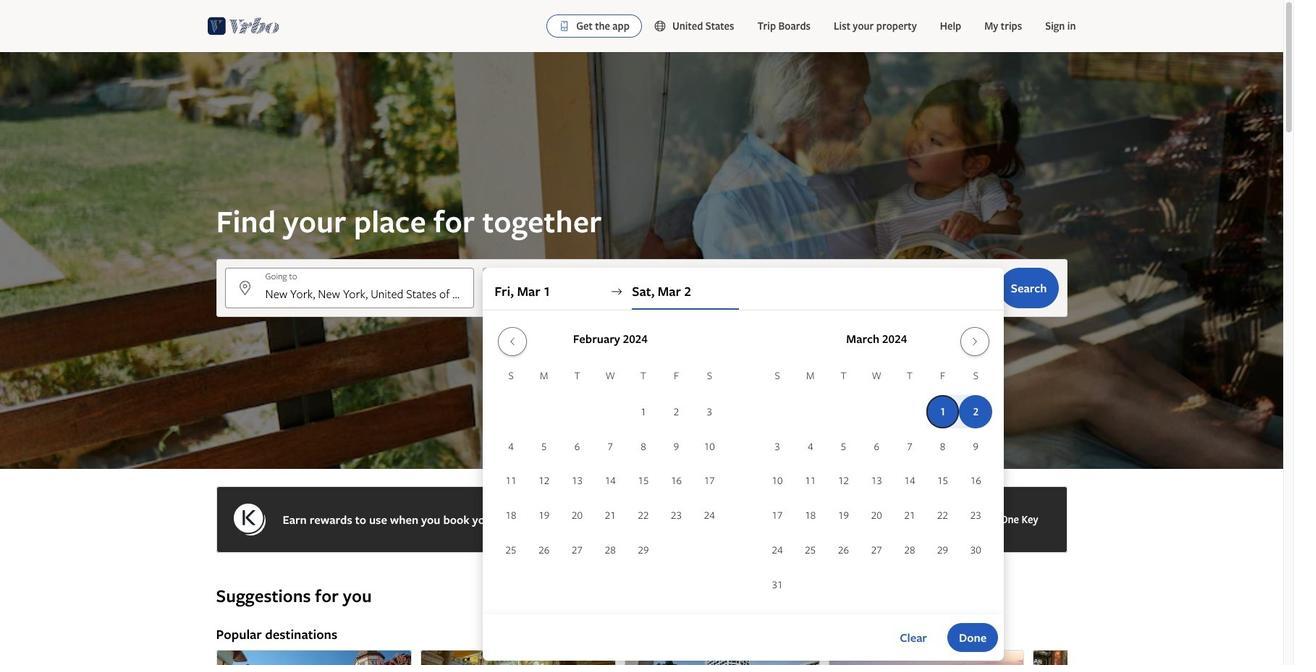 Task type: locate. For each thing, give the bounding box(es) containing it.
download the app button image
[[559, 20, 571, 32]]

recently viewed region
[[207, 562, 1076, 585]]

application
[[495, 322, 993, 603]]

main content
[[0, 52, 1284, 666]]

leavenworth featuring a small town or village and street scenes image
[[216, 650, 412, 666]]

downtown seattle featuring a skyscraper, a city and street scenes image
[[625, 650, 820, 666]]

march 2024 element
[[761, 368, 993, 603]]

makiki - lower punchbowl - tantalus showing landscape views, a sunset and a city image
[[829, 650, 1024, 666]]

small image
[[654, 20, 673, 33]]

gastown showing signage, street scenes and outdoor eating image
[[1033, 650, 1229, 666]]

las vegas featuring interior views image
[[420, 650, 616, 666]]



Task type: describe. For each thing, give the bounding box(es) containing it.
next month image
[[967, 336, 984, 348]]

directional image
[[611, 285, 624, 298]]

wizard region
[[0, 52, 1284, 661]]

february 2024 element
[[495, 368, 727, 568]]

previous month image
[[504, 336, 521, 348]]

vrbo logo image
[[207, 14, 279, 38]]

application inside wizard region
[[495, 322, 993, 603]]



Task type: vqa. For each thing, say whether or not it's contained in the screenshot.
Next month icon
yes



